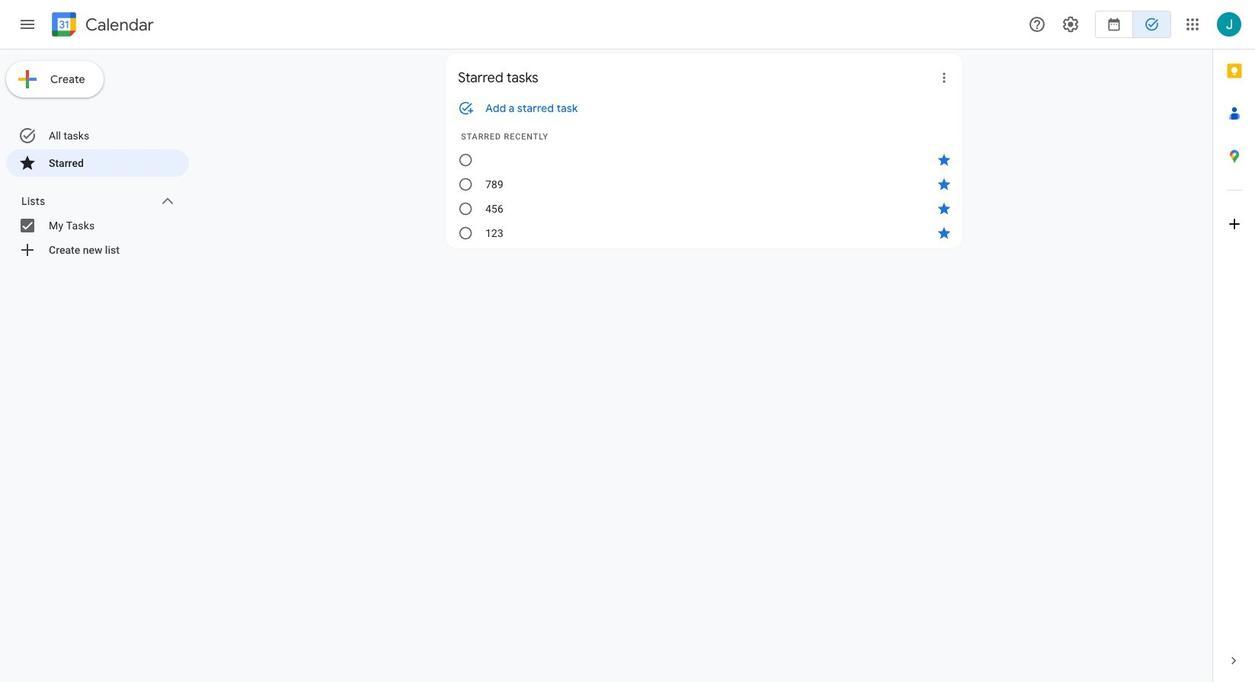 Task type: locate. For each thing, give the bounding box(es) containing it.
tab list
[[1213, 50, 1255, 639]]

heading inside calendar element
[[82, 16, 154, 34]]

heading
[[82, 16, 154, 34]]

settings menu image
[[1062, 15, 1080, 34]]

calendar element
[[49, 9, 154, 43]]



Task type: describe. For each thing, give the bounding box(es) containing it.
tasks sidebar image
[[18, 15, 37, 34]]

support menu image
[[1028, 15, 1046, 34]]



Task type: vqa. For each thing, say whether or not it's contained in the screenshot.
John Smith
no



